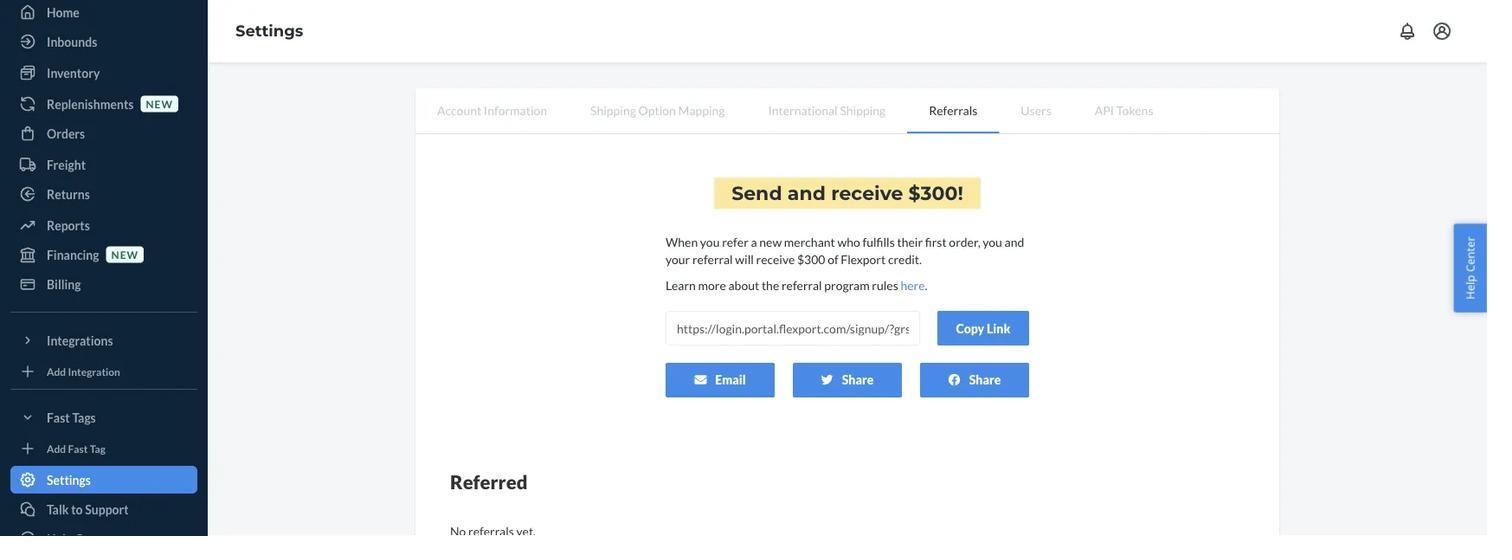 Task type: locate. For each thing, give the bounding box(es) containing it.
first
[[926, 234, 947, 249]]

new right a
[[760, 234, 782, 249]]

settings
[[236, 21, 303, 40], [47, 472, 91, 487]]

add integration link
[[10, 361, 197, 382]]

receive
[[832, 181, 904, 205], [757, 252, 795, 266]]

about
[[729, 278, 760, 292]]

0 horizontal spatial settings link
[[10, 466, 197, 494]]

freight link
[[10, 151, 197, 178]]

0 vertical spatial settings
[[236, 21, 303, 40]]

add left integration
[[47, 365, 66, 378]]

returns
[[47, 187, 90, 201]]

2 you from the left
[[983, 234, 1003, 249]]

you right order,
[[983, 234, 1003, 249]]

1 share from the left
[[842, 372, 874, 387]]

send and receive $300 !
[[732, 181, 964, 205]]

here link
[[901, 278, 925, 292]]

1 shipping from the left
[[591, 103, 636, 117]]

and
[[788, 181, 826, 205], [1005, 234, 1025, 249]]

talk
[[47, 502, 69, 517]]

fast inside fast tags dropdown button
[[47, 410, 70, 425]]

$300 down merchant
[[798, 252, 826, 266]]

1 horizontal spatial shipping
[[840, 103, 886, 117]]

and inside when you refer a new merchant who fulfills their first order, you and your referral will receive
[[1005, 234, 1025, 249]]

1 horizontal spatial settings
[[236, 21, 303, 40]]

referrals
[[929, 103, 978, 117]]

2 add from the top
[[47, 442, 66, 455]]

here
[[901, 278, 925, 292]]

add
[[47, 365, 66, 378], [47, 442, 66, 455]]

1 vertical spatial and
[[1005, 234, 1025, 249]]

0 vertical spatial settings link
[[236, 21, 303, 40]]

receive up the
[[757, 252, 795, 266]]

shipping
[[591, 103, 636, 117], [840, 103, 886, 117]]

integration
[[68, 365, 120, 378]]

0 horizontal spatial shipping
[[591, 103, 636, 117]]

copy
[[957, 321, 985, 336]]

new up orders link in the left of the page
[[146, 97, 173, 110]]

new for financing
[[111, 248, 139, 261]]

help center
[[1463, 237, 1479, 300]]

fulfills
[[863, 234, 895, 249]]

referral right the
[[782, 278, 823, 292]]

1 horizontal spatial settings link
[[236, 21, 303, 40]]

1 horizontal spatial new
[[146, 97, 173, 110]]

1 horizontal spatial you
[[983, 234, 1003, 249]]

1 horizontal spatial share
[[970, 372, 1002, 387]]

the
[[762, 278, 780, 292]]

api tokens tab
[[1074, 88, 1176, 132]]

refer
[[722, 234, 749, 249]]

referral up more
[[693, 252, 733, 266]]

1 horizontal spatial referral
[[782, 278, 823, 292]]

1 horizontal spatial and
[[1005, 234, 1025, 249]]

share right the twitter image
[[842, 372, 874, 387]]

talk to support button
[[10, 495, 197, 523]]

envelope image
[[695, 374, 707, 386]]

add for add integration
[[47, 365, 66, 378]]

inbounds link
[[10, 28, 197, 55]]

option
[[639, 103, 676, 117]]

0 vertical spatial fast
[[47, 410, 70, 425]]

settings link
[[236, 21, 303, 40], [10, 466, 197, 494]]

share link
[[793, 363, 902, 398], [921, 363, 1030, 398]]

$300
[[909, 181, 958, 205], [798, 252, 826, 266]]

shipping right international
[[840, 103, 886, 117]]

home link
[[10, 0, 197, 26]]

1 horizontal spatial receive
[[832, 181, 904, 205]]

twitter image
[[822, 374, 834, 386]]

more
[[699, 278, 726, 292]]

0 horizontal spatial share
[[842, 372, 874, 387]]

you left refer
[[701, 234, 720, 249]]

learn
[[666, 278, 696, 292]]

0 vertical spatial $300
[[909, 181, 958, 205]]

shipping left option
[[591, 103, 636, 117]]

receive inside when you refer a new merchant who fulfills their first order, you and your referral will receive
[[757, 252, 795, 266]]

you
[[701, 234, 720, 249], [983, 234, 1003, 249]]

0 vertical spatial receive
[[832, 181, 904, 205]]

referral
[[693, 252, 733, 266], [782, 278, 823, 292]]

open account menu image
[[1433, 21, 1453, 42]]

and up merchant
[[788, 181, 826, 205]]

1 vertical spatial receive
[[757, 252, 795, 266]]

fast left tags
[[47, 410, 70, 425]]

talk to support
[[47, 502, 129, 517]]

billing link
[[10, 270, 197, 298]]

0 horizontal spatial share link
[[793, 363, 902, 398]]

2 share link from the left
[[921, 363, 1030, 398]]

international shipping
[[769, 103, 886, 117]]

fast left tag at bottom left
[[68, 442, 88, 455]]

help center button
[[1455, 224, 1488, 313]]

0 horizontal spatial referral
[[693, 252, 733, 266]]

share for facebook image at bottom right
[[970, 372, 1002, 387]]

home
[[47, 5, 80, 19]]

referral inside when you refer a new merchant who fulfills their first order, you and your referral will receive
[[693, 252, 733, 266]]

0 vertical spatial referral
[[693, 252, 733, 266]]

fast tags
[[47, 410, 96, 425]]

0 horizontal spatial receive
[[757, 252, 795, 266]]

1 add from the top
[[47, 365, 66, 378]]

1 horizontal spatial share link
[[921, 363, 1030, 398]]

0 horizontal spatial settings
[[47, 472, 91, 487]]

0 horizontal spatial you
[[701, 234, 720, 249]]

0 horizontal spatial $300
[[798, 252, 826, 266]]

fast
[[47, 410, 70, 425], [68, 442, 88, 455]]

1 vertical spatial add
[[47, 442, 66, 455]]

share
[[842, 372, 874, 387], [970, 372, 1002, 387]]

center
[[1463, 237, 1479, 272]]

2 horizontal spatial new
[[760, 234, 782, 249]]

None text field
[[666, 311, 921, 346]]

shipping option mapping tab
[[569, 88, 747, 132]]

new
[[146, 97, 173, 110], [760, 234, 782, 249], [111, 248, 139, 261]]

1 vertical spatial $300
[[798, 252, 826, 266]]

email
[[716, 372, 746, 387]]

add inside 'link'
[[47, 365, 66, 378]]

add down fast tags
[[47, 442, 66, 455]]

fast tags button
[[10, 404, 197, 431]]

copy link button
[[938, 311, 1030, 346]]

0 vertical spatial add
[[47, 365, 66, 378]]

share right facebook image at bottom right
[[970, 372, 1002, 387]]

new inside when you refer a new merchant who fulfills their first order, you and your referral will receive
[[760, 234, 782, 249]]

api tokens
[[1095, 103, 1154, 117]]

new down reports link
[[111, 248, 139, 261]]

$300 up "first"
[[909, 181, 958, 205]]

fast inside add fast tag link
[[68, 442, 88, 455]]

0 vertical spatial and
[[788, 181, 826, 205]]

program
[[825, 278, 870, 292]]

will
[[736, 252, 754, 266]]

order,
[[950, 234, 981, 249]]

tokens
[[1117, 103, 1154, 117]]

account information
[[437, 103, 547, 117]]

when you refer a new merchant who fulfills their first order, you and your referral will receive
[[666, 234, 1025, 266]]

1 vertical spatial fast
[[68, 442, 88, 455]]

tab list
[[416, 88, 1280, 134]]

2 share from the left
[[970, 372, 1002, 387]]

support
[[85, 502, 129, 517]]

receive up "fulfills"
[[832, 181, 904, 205]]

account information tab
[[416, 88, 569, 132]]

and right order,
[[1005, 234, 1025, 249]]

0 horizontal spatial and
[[788, 181, 826, 205]]

0 horizontal spatial new
[[111, 248, 139, 261]]



Task type: vqa. For each thing, say whether or not it's contained in the screenshot.
improvements
no



Task type: describe. For each thing, give the bounding box(es) containing it.
1 vertical spatial settings
[[47, 472, 91, 487]]

1 vertical spatial settings link
[[10, 466, 197, 494]]

merchant
[[785, 234, 836, 249]]

replenishments
[[47, 97, 134, 111]]

rules
[[872, 278, 899, 292]]

inventory
[[47, 65, 100, 80]]

add for add fast tag
[[47, 442, 66, 455]]

learn more about the referral program rules here .
[[666, 278, 928, 292]]

add fast tag
[[47, 442, 106, 455]]

2 shipping from the left
[[840, 103, 886, 117]]

referrals tab
[[908, 88, 1000, 133]]

credit.
[[889, 252, 922, 266]]

tags
[[72, 410, 96, 425]]

add integration
[[47, 365, 120, 378]]

your
[[666, 252, 690, 266]]

.
[[925, 278, 928, 292]]

when
[[666, 234, 698, 249]]

returns link
[[10, 180, 197, 208]]

1 you from the left
[[701, 234, 720, 249]]

referred
[[450, 470, 528, 493]]

1 share link from the left
[[793, 363, 902, 398]]

tag
[[90, 442, 106, 455]]

financing
[[47, 247, 99, 262]]

to
[[71, 502, 83, 517]]

who
[[838, 234, 861, 249]]

billing
[[47, 277, 81, 291]]

international
[[769, 103, 838, 117]]

reports link
[[10, 211, 197, 239]]

send
[[732, 181, 783, 205]]

tab list containing account information
[[416, 88, 1280, 134]]

orders link
[[10, 120, 197, 147]]

integrations button
[[10, 327, 197, 354]]

of
[[828, 252, 839, 266]]

link
[[987, 321, 1011, 336]]

inventory link
[[10, 59, 197, 87]]

help
[[1463, 275, 1479, 300]]

users
[[1021, 103, 1052, 117]]

1 vertical spatial referral
[[782, 278, 823, 292]]

information
[[484, 103, 547, 117]]

orders
[[47, 126, 85, 141]]

international shipping tab
[[747, 88, 908, 132]]

!
[[958, 181, 964, 205]]

share for the twitter image
[[842, 372, 874, 387]]

account
[[437, 103, 482, 117]]

users tab
[[1000, 88, 1074, 132]]

their
[[898, 234, 923, 249]]

facebook image
[[949, 374, 961, 386]]

reports
[[47, 218, 90, 233]]

$300 of flexport credit.
[[798, 252, 922, 266]]

flexport
[[841, 252, 886, 266]]

open notifications image
[[1398, 21, 1419, 42]]

1 horizontal spatial $300
[[909, 181, 958, 205]]

copy link
[[957, 321, 1011, 336]]

freight
[[47, 157, 86, 172]]

email link
[[666, 363, 775, 398]]

mapping
[[679, 103, 725, 117]]

api
[[1095, 103, 1115, 117]]

integrations
[[47, 333, 113, 348]]

add fast tag link
[[10, 438, 197, 459]]

new for replenishments
[[146, 97, 173, 110]]

a
[[751, 234, 758, 249]]

inbounds
[[47, 34, 97, 49]]

shipping option mapping
[[591, 103, 725, 117]]



